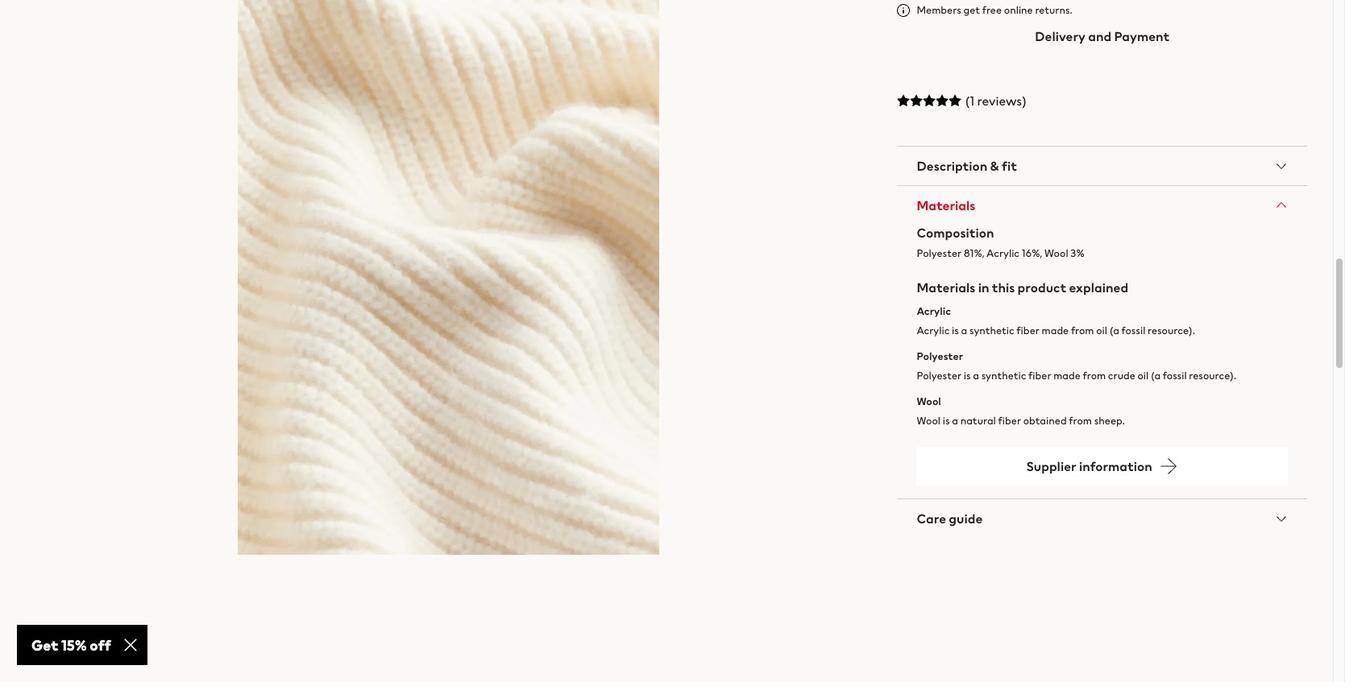 Task type: describe. For each thing, give the bounding box(es) containing it.
oil inside the polyester polyester is a synthetic fiber made from crude oil (a fossil resource).
[[1138, 369, 1149, 384]]

(a inside the polyester polyester is a synthetic fiber made from crude oil (a fossil resource).
[[1151, 369, 1161, 384]]

care
[[917, 510, 947, 529]]

2 vertical spatial acrylic
[[917, 323, 950, 339]]

guide
[[949, 510, 983, 529]]

made for oil
[[1042, 323, 1069, 339]]

5 / 5 image
[[898, 94, 962, 107]]

2 vertical spatial wool
[[917, 414, 941, 429]]

made for crude
[[1054, 369, 1081, 384]]

supplier information
[[1027, 458, 1153, 477]]

wool inside composition polyester 81%, acrylic 16%, wool 3%
[[1045, 246, 1069, 261]]

2 polyester from the top
[[917, 349, 964, 364]]

fossil inside the polyester polyester is a synthetic fiber made from crude oil (a fossil resource).
[[1163, 369, 1188, 384]]

obtained
[[1024, 414, 1067, 429]]

fossil inside acrylic acrylic is a synthetic fiber made from oil (a fossil resource).
[[1122, 323, 1146, 339]]

is for polyester
[[964, 369, 971, 384]]

oil inside acrylic acrylic is a synthetic fiber made from oil (a fossil resource).
[[1097, 323, 1108, 339]]

supplier information button
[[917, 448, 1289, 487]]

is for acrylic
[[952, 323, 959, 339]]

resource). inside acrylic acrylic is a synthetic fiber made from oil (a fossil resource).
[[1148, 323, 1196, 339]]

description & fit button
[[898, 147, 1308, 185]]

from for sheep.
[[1070, 414, 1093, 429]]

care guide button
[[898, 500, 1308, 539]]

(a inside acrylic acrylic is a synthetic fiber made from oil (a fossil resource).
[[1110, 323, 1120, 339]]

information
[[1080, 458, 1153, 477]]

synthetic for acrylic
[[970, 323, 1015, 339]]

fiber for (a
[[1017, 323, 1040, 339]]

(1
[[966, 91, 975, 110]]

wool wool is a natural fiber obtained from sheep.
[[917, 395, 1126, 429]]

81%,
[[964, 246, 985, 261]]

care guide
[[917, 510, 983, 529]]

get
[[964, 2, 981, 18]]

from for oil
[[1072, 323, 1095, 339]]

reviews)
[[978, 91, 1027, 110]]

fiber inside wool wool is a natural fiber obtained from sheep.
[[999, 414, 1022, 429]]

supplier
[[1027, 458, 1077, 477]]

1 vertical spatial wool
[[917, 395, 942, 410]]

natural
[[961, 414, 997, 429]]

description
[[917, 156, 988, 176]]

materials button
[[898, 186, 1308, 225]]

fit
[[1002, 156, 1018, 176]]

a for acrylic
[[962, 323, 968, 339]]

resource). inside the polyester polyester is a synthetic fiber made from crude oil (a fossil resource).
[[1190, 369, 1237, 384]]

oversized sweater - cream - ladies | h&m us 5 image
[[238, 0, 660, 556]]

(1 reviews) button
[[898, 81, 1308, 120]]



Task type: vqa. For each thing, say whether or not it's contained in the screenshot.
Materials for Materials
yes



Task type: locate. For each thing, give the bounding box(es) containing it.
synthetic inside the polyester polyester is a synthetic fiber made from crude oil (a fossil resource).
[[982, 369, 1027, 384]]

1 vertical spatial resource).
[[1190, 369, 1237, 384]]

materials in this product explained
[[917, 278, 1129, 297]]

from inside acrylic acrylic is a synthetic fiber made from oil (a fossil resource).
[[1072, 323, 1095, 339]]

from inside wool wool is a natural fiber obtained from sheep.
[[1070, 414, 1093, 429]]

polyester for polyester
[[917, 369, 962, 384]]

members get free online returns.
[[917, 2, 1073, 18]]

from left sheep. in the right of the page
[[1070, 414, 1093, 429]]

1 vertical spatial is
[[964, 369, 971, 384]]

1 vertical spatial fiber
[[1029, 369, 1052, 384]]

materials inside dropdown button
[[917, 196, 976, 215]]

materials for materials in this product explained
[[917, 278, 976, 297]]

synthetic
[[970, 323, 1015, 339], [982, 369, 1027, 384]]

&
[[991, 156, 1000, 176]]

1 horizontal spatial oil
[[1138, 369, 1149, 384]]

1 vertical spatial made
[[1054, 369, 1081, 384]]

oil
[[1097, 323, 1108, 339], [1138, 369, 1149, 384]]

a for wool
[[953, 414, 959, 429]]

(a right crude
[[1151, 369, 1161, 384]]

materials for materials
[[917, 196, 976, 215]]

made inside acrylic acrylic is a synthetic fiber made from oil (a fossil resource).
[[1042, 323, 1069, 339]]

composition polyester 81%, acrylic 16%, wool 3%
[[917, 223, 1085, 261]]

2 vertical spatial fiber
[[999, 414, 1022, 429]]

0 vertical spatial oil
[[1097, 323, 1108, 339]]

is inside wool wool is a natural fiber obtained from sheep.
[[943, 414, 950, 429]]

1 vertical spatial fossil
[[1163, 369, 1188, 384]]

delivery and payment
[[1036, 26, 1170, 46]]

fossil right crude
[[1163, 369, 1188, 384]]

2 vertical spatial from
[[1070, 414, 1093, 429]]

polyester
[[917, 246, 962, 261], [917, 349, 964, 364], [917, 369, 962, 384]]

(a
[[1110, 323, 1120, 339], [1151, 369, 1161, 384]]

members
[[917, 2, 962, 18]]

3%
[[1071, 246, 1085, 261]]

made up obtained
[[1054, 369, 1081, 384]]

1 vertical spatial acrylic
[[917, 304, 952, 319]]

from up the polyester polyester is a synthetic fiber made from crude oil (a fossil resource). in the right bottom of the page
[[1072, 323, 1095, 339]]

1 vertical spatial oil
[[1138, 369, 1149, 384]]

fiber
[[1017, 323, 1040, 339], [1029, 369, 1052, 384], [999, 414, 1022, 429]]

fiber inside the polyester polyester is a synthetic fiber made from crude oil (a fossil resource).
[[1029, 369, 1052, 384]]

wool
[[1045, 246, 1069, 261], [917, 395, 942, 410], [917, 414, 941, 429]]

1 vertical spatial materials
[[917, 278, 976, 297]]

1 vertical spatial from
[[1083, 369, 1106, 384]]

a inside wool wool is a natural fiber obtained from sheep.
[[953, 414, 959, 429]]

0 horizontal spatial (a
[[1110, 323, 1120, 339]]

polyester polyester is a synthetic fiber made from crude oil (a fossil resource).
[[917, 349, 1237, 384]]

1 horizontal spatial fossil
[[1163, 369, 1188, 384]]

is for wool
[[943, 414, 950, 429]]

1 horizontal spatial (a
[[1151, 369, 1161, 384]]

made
[[1042, 323, 1069, 339], [1054, 369, 1081, 384]]

a inside acrylic acrylic is a synthetic fiber made from oil (a fossil resource).
[[962, 323, 968, 339]]

0 vertical spatial fiber
[[1017, 323, 1040, 339]]

a up natural
[[973, 369, 980, 384]]

from for crude
[[1083, 369, 1106, 384]]

online
[[1005, 2, 1034, 18]]

1 vertical spatial a
[[973, 369, 980, 384]]

a down the materials in this product explained
[[962, 323, 968, 339]]

(1 reviews)
[[966, 91, 1027, 110]]

from left crude
[[1083, 369, 1106, 384]]

1 materials from the top
[[917, 196, 976, 215]]

fiber up wool wool is a natural fiber obtained from sheep.
[[1029, 369, 1052, 384]]

delivery and payment button
[[898, 17, 1308, 55]]

0 vertical spatial materials
[[917, 196, 976, 215]]

synthetic up wool wool is a natural fiber obtained from sheep.
[[982, 369, 1027, 384]]

oil right crude
[[1138, 369, 1149, 384]]

1 vertical spatial (a
[[1151, 369, 1161, 384]]

a left natural
[[953, 414, 959, 429]]

sheep.
[[1095, 414, 1126, 429]]

3 polyester from the top
[[917, 369, 962, 384]]

0 horizontal spatial fossil
[[1122, 323, 1146, 339]]

is down the materials in this product explained
[[952, 323, 959, 339]]

returns.
[[1036, 2, 1073, 18]]

0 vertical spatial polyester
[[917, 246, 962, 261]]

acrylic acrylic is a synthetic fiber made from oil (a fossil resource).
[[917, 304, 1196, 339]]

1 vertical spatial polyester
[[917, 349, 964, 364]]

is inside acrylic acrylic is a synthetic fiber made from oil (a fossil resource).
[[952, 323, 959, 339]]

fossil
[[1122, 323, 1146, 339], [1163, 369, 1188, 384]]

crude
[[1109, 369, 1136, 384]]

1 horizontal spatial is
[[952, 323, 959, 339]]

in
[[979, 278, 990, 297]]

description & fit
[[917, 156, 1018, 176]]

0 vertical spatial synthetic
[[970, 323, 1015, 339]]

0 vertical spatial made
[[1042, 323, 1069, 339]]

synthetic for polyester
[[982, 369, 1027, 384]]

0 vertical spatial fossil
[[1122, 323, 1146, 339]]

(a up crude
[[1110, 323, 1120, 339]]

2 vertical spatial polyester
[[917, 369, 962, 384]]

0 vertical spatial from
[[1072, 323, 1095, 339]]

0 horizontal spatial a
[[953, 414, 959, 429]]

polyester inside composition polyester 81%, acrylic 16%, wool 3%
[[917, 246, 962, 261]]

0 vertical spatial resource).
[[1148, 323, 1196, 339]]

materials up "composition"
[[917, 196, 976, 215]]

explained
[[1070, 278, 1129, 297]]

delivery
[[1036, 26, 1086, 46]]

payment
[[1115, 26, 1170, 46]]

0 vertical spatial is
[[952, 323, 959, 339]]

0 vertical spatial acrylic
[[987, 246, 1020, 261]]

fiber down the materials in this product explained
[[1017, 323, 1040, 339]]

1 vertical spatial synthetic
[[982, 369, 1027, 384]]

product
[[1018, 278, 1067, 297]]

polyester for composition
[[917, 246, 962, 261]]

0 horizontal spatial is
[[943, 414, 950, 429]]

0 vertical spatial wool
[[1045, 246, 1069, 261]]

0 vertical spatial a
[[962, 323, 968, 339]]

synthetic down in
[[970, 323, 1015, 339]]

1 polyester from the top
[[917, 246, 962, 261]]

oil down explained on the right of the page
[[1097, 323, 1108, 339]]

materials left in
[[917, 278, 976, 297]]

a inside the polyester polyester is a synthetic fiber made from crude oil (a fossil resource).
[[973, 369, 980, 384]]

this
[[992, 278, 1016, 297]]

2 horizontal spatial a
[[973, 369, 980, 384]]

fiber for oil
[[1029, 369, 1052, 384]]

0 horizontal spatial oil
[[1097, 323, 1108, 339]]

0 vertical spatial (a
[[1110, 323, 1120, 339]]

made up the polyester polyester is a synthetic fiber made from crude oil (a fossil resource). in the right bottom of the page
[[1042, 323, 1069, 339]]

free
[[983, 2, 1002, 18]]

composition
[[917, 223, 995, 243]]

2 horizontal spatial is
[[964, 369, 971, 384]]

16%,
[[1022, 246, 1043, 261]]

resource).
[[1148, 323, 1196, 339], [1190, 369, 1237, 384]]

a
[[962, 323, 968, 339], [973, 369, 980, 384], [953, 414, 959, 429]]

2 vertical spatial a
[[953, 414, 959, 429]]

acrylic inside composition polyester 81%, acrylic 16%, wool 3%
[[987, 246, 1020, 261]]

materials
[[917, 196, 976, 215], [917, 278, 976, 297]]

a for polyester
[[973, 369, 980, 384]]

fiber inside acrylic acrylic is a synthetic fiber made from oil (a fossil resource).
[[1017, 323, 1040, 339]]

from inside the polyester polyester is a synthetic fiber made from crude oil (a fossil resource).
[[1083, 369, 1106, 384]]

is inside the polyester polyester is a synthetic fiber made from crude oil (a fossil resource).
[[964, 369, 971, 384]]

fossil up crude
[[1122, 323, 1146, 339]]

and
[[1089, 26, 1112, 46]]

2 vertical spatial is
[[943, 414, 950, 429]]

acrylic
[[987, 246, 1020, 261], [917, 304, 952, 319], [917, 323, 950, 339]]

from
[[1072, 323, 1095, 339], [1083, 369, 1106, 384], [1070, 414, 1093, 429]]

1 horizontal spatial a
[[962, 323, 968, 339]]

2 materials from the top
[[917, 278, 976, 297]]

synthetic inside acrylic acrylic is a synthetic fiber made from oil (a fossil resource).
[[970, 323, 1015, 339]]

is
[[952, 323, 959, 339], [964, 369, 971, 384], [943, 414, 950, 429]]

is up natural
[[964, 369, 971, 384]]

is left natural
[[943, 414, 950, 429]]

fiber right natural
[[999, 414, 1022, 429]]

made inside the polyester polyester is a synthetic fiber made from crude oil (a fossil resource).
[[1054, 369, 1081, 384]]



